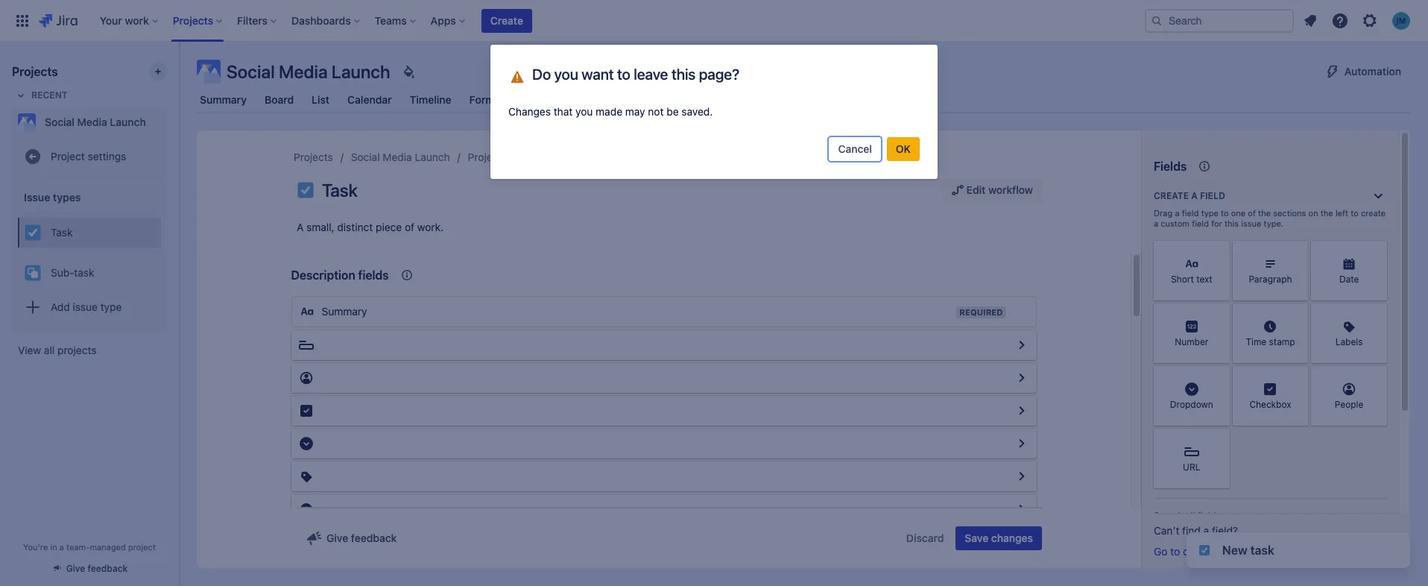 Task type: locate. For each thing, give the bounding box(es) containing it.
0 horizontal spatial this
[[672, 66, 696, 83]]

of right piece at the left top
[[405, 221, 415, 233]]

0 horizontal spatial launch
[[110, 116, 146, 128]]

0 horizontal spatial projects
[[12, 65, 58, 78]]

2 vertical spatial social
[[351, 151, 380, 163]]

1 vertical spatial media
[[77, 116, 107, 128]]

type up for
[[1202, 208, 1219, 218]]

left
[[1336, 208, 1349, 218]]

2 vertical spatial field
[[1193, 219, 1210, 228]]

2 open field configuration image from the top
[[1013, 369, 1031, 387]]

2 open field configuration image from the top
[[1013, 435, 1031, 453]]

project down forms link
[[468, 151, 502, 163]]

create up warning image
[[491, 14, 524, 26]]

0 vertical spatial launch
[[332, 61, 391, 82]]

1 vertical spatial open field configuration image
[[1013, 369, 1031, 387]]

feedback for the leftmost give feedback 'button'
[[88, 563, 128, 574]]

1 horizontal spatial projects
[[294, 151, 333, 163]]

tab list
[[188, 87, 1420, 113]]

1 vertical spatial create
[[1154, 190, 1190, 201]]

to
[[617, 66, 631, 83], [1222, 208, 1229, 218], [1352, 208, 1359, 218], [1171, 545, 1181, 558]]

2 vertical spatial launch
[[415, 151, 450, 163]]

projects
[[12, 65, 58, 78], [294, 151, 333, 163]]

create for create a field
[[1154, 190, 1190, 201]]

list
[[312, 93, 330, 106]]

field down create a field at the right
[[1183, 208, 1200, 218]]

issue
[[24, 191, 50, 203]]

task inside group
[[51, 226, 73, 238]]

1 vertical spatial task
[[1251, 544, 1275, 557]]

give for rightmost give feedback 'button'
[[327, 532, 348, 544]]

to right want
[[617, 66, 631, 83]]

3 open field configuration image from the top
[[1013, 468, 1031, 485]]

you're in a team-managed project
[[23, 542, 156, 552]]

board link
[[262, 87, 297, 113]]

checkbox
[[1250, 399, 1292, 410]]

field for create
[[1201, 190, 1226, 201]]

0 vertical spatial all
[[44, 344, 55, 356]]

project up types
[[51, 150, 85, 162]]

project settings down changes
[[468, 151, 544, 163]]

search all fields
[[1154, 510, 1221, 521]]

0 vertical spatial custom
[[1161, 219, 1190, 228]]

a right the find
[[1204, 524, 1210, 537]]

task right issue type icon
[[322, 180, 358, 201]]

new
[[1223, 544, 1248, 557]]

sub-task
[[51, 266, 94, 279]]

a small, distinct piece of work.
[[297, 221, 444, 233]]

task
[[74, 266, 94, 279], [1251, 544, 1275, 557]]

0 horizontal spatial issue
[[73, 300, 98, 313]]

2 vertical spatial media
[[383, 151, 412, 163]]

made
[[596, 105, 623, 118]]

a down drag
[[1154, 219, 1159, 228]]

social down "recent"
[[45, 116, 75, 128]]

summary down description fields
[[322, 305, 367, 318]]

project
[[128, 542, 156, 552]]

tab list containing summary
[[188, 87, 1420, 113]]

automation image
[[1324, 63, 1342, 81]]

1 vertical spatial issue
[[73, 300, 98, 313]]

view all projects
[[18, 344, 97, 356]]

summary
[[200, 93, 247, 106], [322, 305, 367, 318]]

time
[[1247, 337, 1267, 348]]

0 vertical spatial give feedback
[[327, 532, 397, 544]]

page?
[[699, 66, 740, 83]]

social media launch
[[227, 61, 391, 82], [45, 116, 146, 128], [351, 151, 450, 163]]

give
[[327, 532, 348, 544], [66, 563, 85, 574]]

fields left this link will be opened in a new tab icon
[[1222, 545, 1248, 558]]

0 horizontal spatial task
[[51, 226, 73, 238]]

issue types
[[24, 191, 81, 203]]

0 horizontal spatial social
[[45, 116, 75, 128]]

0 vertical spatial create
[[491, 14, 524, 26]]

1 vertical spatial social
[[45, 116, 75, 128]]

1 horizontal spatial social
[[227, 61, 275, 82]]

short
[[1172, 274, 1195, 285]]

0 horizontal spatial summary
[[200, 93, 247, 106]]

0 horizontal spatial fields
[[358, 268, 389, 282]]

0 vertical spatial issue
[[1242, 219, 1262, 228]]

this inside do you want to leave this page? dialog
[[672, 66, 696, 83]]

0 vertical spatial this
[[672, 66, 696, 83]]

team-
[[66, 542, 90, 552]]

automation button
[[1315, 60, 1411, 84]]

edit workflow button
[[943, 178, 1043, 202]]

a right drag
[[1176, 208, 1180, 218]]

Search field
[[1146, 9, 1295, 32]]

issues
[[566, 93, 598, 106]]

social
[[227, 61, 275, 82], [45, 116, 75, 128], [351, 151, 380, 163]]

project settings link down changes
[[468, 148, 544, 166]]

cancel button
[[830, 137, 881, 161]]

social right projects 'link'
[[351, 151, 380, 163]]

0 horizontal spatial task
[[74, 266, 94, 279]]

project settings up types
[[51, 150, 126, 162]]

feedback for rightmost give feedback 'button'
[[351, 532, 397, 544]]

0 horizontal spatial all
[[44, 344, 55, 356]]

field?
[[1213, 524, 1239, 537]]

number
[[1176, 337, 1209, 348]]

required
[[960, 307, 1003, 317]]

1 vertical spatial give
[[66, 563, 85, 574]]

add issue type
[[51, 300, 122, 313]]

task
[[322, 180, 358, 201], [51, 226, 73, 238]]

1 horizontal spatial this
[[1225, 219, 1240, 228]]

1 vertical spatial feedback
[[88, 563, 128, 574]]

sub-
[[51, 266, 74, 279]]

this
[[672, 66, 696, 83], [1225, 219, 1240, 228]]

fields left more information about the context fields image
[[358, 268, 389, 282]]

0 vertical spatial give feedback button
[[297, 527, 406, 550]]

0 vertical spatial open field configuration image
[[1013, 336, 1031, 354]]

task down types
[[51, 226, 73, 238]]

1 horizontal spatial of
[[1249, 208, 1257, 218]]

task icon image
[[1199, 544, 1211, 556]]

0 horizontal spatial give feedback
[[66, 563, 128, 574]]

1 vertical spatial give feedback button
[[42, 556, 137, 581]]

type inside drag a field type to one of the sections on the left to create a custom field for this issue type.
[[1202, 208, 1219, 218]]

all up the find
[[1186, 510, 1196, 521]]

0 horizontal spatial social media launch link
[[12, 107, 161, 137]]

that
[[554, 105, 573, 118]]

social media launch up list in the left of the page
[[227, 61, 391, 82]]

social media launch down "recent"
[[45, 116, 146, 128]]

all for view
[[44, 344, 55, 356]]

field left for
[[1193, 219, 1210, 228]]

1 horizontal spatial give
[[327, 532, 348, 544]]

project settings link up types
[[18, 142, 161, 172]]

custom down can't find a field?
[[1183, 545, 1219, 558]]

discard button
[[898, 527, 953, 550]]

0 horizontal spatial the
[[1259, 208, 1272, 218]]

be
[[667, 105, 679, 118]]

0 horizontal spatial project
[[51, 150, 85, 162]]

of right the one
[[1249, 208, 1257, 218]]

discard
[[907, 532, 944, 544]]

edit workflow
[[967, 183, 1034, 196]]

1 horizontal spatial fields
[[1198, 510, 1221, 521]]

2 vertical spatial fields
[[1222, 545, 1248, 558]]

projects up "recent"
[[12, 65, 58, 78]]

do you want to leave this page?
[[532, 66, 740, 83]]

recent
[[31, 89, 68, 101]]

issue right add
[[73, 300, 98, 313]]

1 horizontal spatial task
[[322, 180, 358, 201]]

1 vertical spatial this
[[1225, 219, 1240, 228]]

0 horizontal spatial give
[[66, 563, 85, 574]]

2 vertical spatial social media launch
[[351, 151, 450, 163]]

social media launch down timeline link
[[351, 151, 450, 163]]

1 horizontal spatial feedback
[[351, 532, 397, 544]]

1 horizontal spatial all
[[1186, 510, 1196, 521]]

0 vertical spatial field
[[1201, 190, 1226, 201]]

social up summary "link"
[[227, 61, 275, 82]]

0 vertical spatial task
[[74, 266, 94, 279]]

2 horizontal spatial fields
[[1222, 545, 1248, 558]]

1 the from the left
[[1259, 208, 1272, 218]]

ok button
[[887, 137, 920, 161]]

this right "leave"
[[672, 66, 696, 83]]

0 horizontal spatial feedback
[[88, 563, 128, 574]]

give feedback
[[327, 532, 397, 544], [66, 563, 128, 574]]

1 vertical spatial all
[[1186, 510, 1196, 521]]

0 horizontal spatial give feedback button
[[42, 556, 137, 581]]

1 open field configuration image from the top
[[1013, 402, 1031, 420]]

0 vertical spatial social media launch
[[227, 61, 391, 82]]

you right do on the top of the page
[[554, 66, 579, 83]]

1 horizontal spatial launch
[[332, 61, 391, 82]]

create inside create button
[[491, 14, 524, 26]]

media
[[279, 61, 328, 82], [77, 116, 107, 128], [383, 151, 412, 163]]

0 vertical spatial give
[[327, 532, 348, 544]]

may
[[626, 105, 646, 118]]

1 vertical spatial you
[[576, 105, 593, 118]]

add issue type image
[[24, 298, 42, 316]]

0 vertical spatial feedback
[[351, 532, 397, 544]]

find
[[1183, 524, 1201, 537]]

custom down drag
[[1161, 219, 1190, 228]]

primary element
[[9, 0, 1146, 41]]

on
[[1309, 208, 1319, 218]]

field up for
[[1201, 190, 1226, 201]]

create
[[1362, 208, 1386, 218]]

1 horizontal spatial give feedback
[[327, 532, 397, 544]]

1 horizontal spatial type
[[1202, 208, 1219, 218]]

social media launch link down timeline link
[[351, 148, 450, 166]]

the right on
[[1321, 208, 1334, 218]]

1 horizontal spatial task
[[1251, 544, 1275, 557]]

1 vertical spatial summary
[[322, 305, 367, 318]]

1 vertical spatial type
[[100, 300, 122, 313]]

group
[[18, 177, 161, 331]]

type down sub-task link
[[100, 300, 122, 313]]

go to custom fields
[[1154, 545, 1248, 558]]

social media launch link down "recent"
[[12, 107, 161, 137]]

task inside button
[[1251, 544, 1275, 557]]

settings
[[88, 150, 126, 162], [505, 151, 544, 163]]

project
[[51, 150, 85, 162], [468, 151, 502, 163]]

task right new at bottom
[[1251, 544, 1275, 557]]

create up drag
[[1154, 190, 1190, 201]]

you right the that
[[576, 105, 593, 118]]

a right in
[[60, 542, 64, 552]]

launch
[[332, 61, 391, 82], [110, 116, 146, 128], [415, 151, 450, 163]]

all right view
[[44, 344, 55, 356]]

0 vertical spatial media
[[279, 61, 328, 82]]

0 vertical spatial projects
[[12, 65, 58, 78]]

give feedback for rightmost give feedback 'button'
[[327, 532, 397, 544]]

1 horizontal spatial media
[[279, 61, 328, 82]]

1 horizontal spatial the
[[1321, 208, 1334, 218]]

task for new task
[[1251, 544, 1275, 557]]

0 horizontal spatial media
[[77, 116, 107, 128]]

1 horizontal spatial project
[[468, 151, 502, 163]]

fields up can't find a field?
[[1198, 510, 1221, 521]]

project settings
[[51, 150, 126, 162], [468, 151, 544, 163]]

this inside drag a field type to one of the sections on the left to create a custom field for this issue type.
[[1225, 219, 1240, 228]]

project settings link
[[18, 142, 161, 172], [468, 148, 544, 166]]

0 horizontal spatial create
[[491, 14, 524, 26]]

create
[[491, 14, 524, 26], [1154, 190, 1190, 201]]

feedback
[[351, 532, 397, 544], [88, 563, 128, 574]]

a
[[297, 221, 304, 233]]

0 vertical spatial summary
[[200, 93, 247, 106]]

this down the one
[[1225, 219, 1240, 228]]

issue down the one
[[1242, 219, 1262, 228]]

open field configuration image
[[1013, 336, 1031, 354], [1013, 369, 1031, 387]]

1 vertical spatial task
[[51, 226, 73, 238]]

type
[[1202, 208, 1219, 218], [100, 300, 122, 313]]

0 vertical spatial type
[[1202, 208, 1219, 218]]

jira image
[[39, 12, 77, 29], [39, 12, 77, 29]]

1 horizontal spatial summary
[[322, 305, 367, 318]]

open field configuration image
[[1013, 402, 1031, 420], [1013, 435, 1031, 453], [1013, 468, 1031, 485], [1013, 500, 1031, 518]]

more information about the fields image
[[1196, 157, 1214, 175]]

1 vertical spatial social media launch link
[[351, 148, 450, 166]]

projects up issue type icon
[[294, 151, 333, 163]]

summary left board
[[200, 93, 247, 106]]

all for search
[[1186, 510, 1196, 521]]

the up the 'type.'
[[1259, 208, 1272, 218]]

task up add issue type
[[74, 266, 94, 279]]

1 vertical spatial give feedback
[[66, 563, 128, 574]]

1 horizontal spatial issue
[[1242, 219, 1262, 228]]



Task type: describe. For each thing, give the bounding box(es) containing it.
view
[[18, 344, 41, 356]]

cancel
[[839, 142, 873, 155]]

0 horizontal spatial project settings link
[[18, 142, 161, 172]]

0 vertical spatial social media launch link
[[12, 107, 161, 137]]

issue type icon image
[[297, 181, 315, 199]]

pages
[[518, 93, 549, 106]]

to up for
[[1222, 208, 1229, 218]]

for
[[1212, 219, 1223, 228]]

warning image
[[509, 64, 527, 86]]

piece
[[376, 221, 402, 233]]

list link
[[309, 87, 333, 113]]

date
[[1340, 274, 1360, 285]]

1 horizontal spatial social media launch link
[[351, 148, 450, 166]]

reports link
[[613, 87, 658, 113]]

labels
[[1336, 337, 1364, 348]]

field for drag
[[1183, 208, 1200, 218]]

leave
[[634, 66, 668, 83]]

description fields
[[291, 268, 389, 282]]

managed
[[90, 542, 126, 552]]

people
[[1336, 399, 1364, 410]]

not
[[648, 105, 664, 118]]

1 vertical spatial social media launch
[[45, 116, 146, 128]]

custom inside drag a field type to one of the sections on the left to create a custom field for this issue type.
[[1161, 219, 1190, 228]]

projects
[[57, 344, 97, 356]]

add issue type button
[[18, 292, 161, 322]]

workflow
[[989, 183, 1034, 196]]

do
[[532, 66, 551, 83]]

go to custom fields link
[[1154, 544, 1263, 559]]

to right left
[[1352, 208, 1359, 218]]

create for create
[[491, 14, 524, 26]]

can't
[[1154, 524, 1180, 537]]

dropdown
[[1171, 399, 1214, 410]]

1 vertical spatial launch
[[110, 116, 146, 128]]

types
[[53, 191, 81, 203]]

reports
[[616, 93, 655, 106]]

small,
[[307, 221, 335, 233]]

2 horizontal spatial media
[[383, 151, 412, 163]]

more information about the context fields image
[[398, 266, 416, 284]]

task group
[[18, 212, 161, 252]]

in
[[50, 542, 57, 552]]

0 vertical spatial task
[[322, 180, 358, 201]]

changes
[[992, 532, 1034, 544]]

search
[[1154, 510, 1184, 521]]

1 horizontal spatial project settings
[[468, 151, 544, 163]]

fields
[[1154, 160, 1187, 173]]

2 the from the left
[[1321, 208, 1334, 218]]

you're
[[23, 542, 48, 552]]

timeline
[[410, 93, 452, 106]]

calendar link
[[345, 87, 395, 113]]

drag
[[1154, 208, 1173, 218]]

url
[[1184, 462, 1201, 473]]

2 horizontal spatial launch
[[415, 151, 450, 163]]

calendar
[[348, 93, 392, 106]]

0 horizontal spatial of
[[405, 221, 415, 233]]

board
[[265, 93, 294, 106]]

paragraph
[[1249, 274, 1293, 285]]

a down more information about the fields image
[[1192, 190, 1198, 201]]

0 horizontal spatial settings
[[88, 150, 126, 162]]

collapse recent projects image
[[12, 87, 30, 104]]

want
[[582, 66, 614, 83]]

search image
[[1151, 15, 1163, 26]]

save changes
[[965, 532, 1034, 544]]

1 vertical spatial fields
[[1198, 510, 1221, 521]]

0 vertical spatial fields
[[358, 268, 389, 282]]

projects link
[[294, 148, 333, 166]]

description
[[291, 268, 355, 282]]

pages link
[[515, 87, 552, 113]]

text
[[1197, 274, 1213, 285]]

summary link
[[197, 87, 250, 113]]

group containing issue types
[[18, 177, 161, 331]]

1 vertical spatial projects
[[294, 151, 333, 163]]

issue inside button
[[73, 300, 98, 313]]

of inside drag a field type to one of the sections on the left to create a custom field for this issue type.
[[1249, 208, 1257, 218]]

create button
[[482, 9, 532, 32]]

2 horizontal spatial social
[[351, 151, 380, 163]]

changes
[[509, 105, 551, 118]]

time stamp
[[1247, 337, 1296, 348]]

new task button
[[1187, 532, 1411, 568]]

changes that you made may not be saved.
[[509, 105, 713, 118]]

this link will be opened in a new tab image
[[1251, 546, 1263, 558]]

save
[[965, 532, 989, 544]]

summary inside summary "link"
[[200, 93, 247, 106]]

task link
[[18, 218, 161, 248]]

0 vertical spatial you
[[554, 66, 579, 83]]

type inside button
[[100, 300, 122, 313]]

0 vertical spatial social
[[227, 61, 275, 82]]

view all projects link
[[12, 337, 167, 364]]

4 open field configuration image from the top
[[1013, 500, 1031, 518]]

0 horizontal spatial project settings
[[51, 150, 126, 162]]

1 horizontal spatial settings
[[505, 151, 544, 163]]

forms
[[470, 93, 501, 106]]

one
[[1232, 208, 1246, 218]]

save changes button
[[956, 527, 1043, 550]]

stamp
[[1270, 337, 1296, 348]]

saved.
[[682, 105, 713, 118]]

timeline link
[[407, 87, 455, 113]]

short text
[[1172, 274, 1213, 285]]

1 open field configuration image from the top
[[1013, 336, 1031, 354]]

issues link
[[564, 87, 601, 113]]

can't find a field?
[[1154, 524, 1239, 537]]

task for sub-task
[[74, 266, 94, 279]]

drag a field type to one of the sections on the left to create a custom field for this issue type.
[[1154, 208, 1386, 228]]

1 horizontal spatial project settings link
[[468, 148, 544, 166]]

1 vertical spatial custom
[[1183, 545, 1219, 558]]

work.
[[417, 221, 444, 233]]

issue inside drag a field type to one of the sections on the left to create a custom field for this issue type.
[[1242, 219, 1262, 228]]

add
[[51, 300, 70, 313]]

edit
[[967, 183, 986, 196]]

give feedback for the leftmost give feedback 'button'
[[66, 563, 128, 574]]

forms link
[[467, 87, 504, 113]]

to inside dialog
[[617, 66, 631, 83]]

create banner
[[0, 0, 1429, 42]]

give for the leftmost give feedback 'button'
[[66, 563, 85, 574]]

sections
[[1274, 208, 1307, 218]]

1 horizontal spatial give feedback button
[[297, 527, 406, 550]]

type.
[[1264, 219, 1284, 228]]

do you want to leave this page? dialog
[[491, 45, 938, 179]]

to right go
[[1171, 545, 1181, 558]]

new task
[[1223, 544, 1275, 557]]



Task type: vqa. For each thing, say whether or not it's contained in the screenshot.


